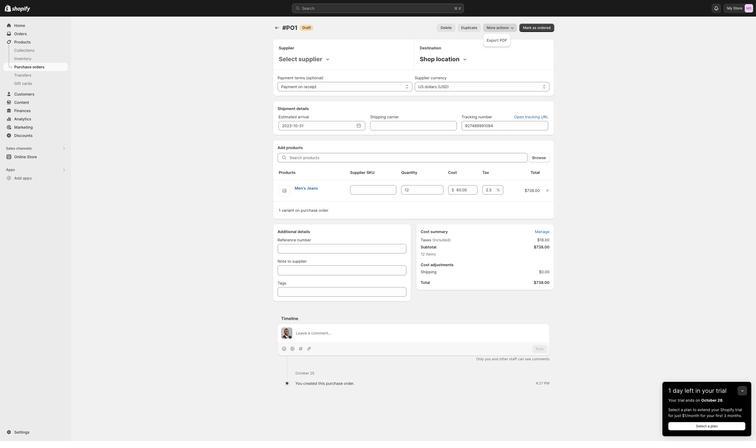 Task type: vqa. For each thing, say whether or not it's contained in the screenshot.
Insights will display when the product has had recent sales
no



Task type: describe. For each thing, give the bounding box(es) containing it.
reference number
[[278, 238, 311, 243]]

tags
[[278, 281, 286, 286]]

mark as ordered
[[523, 25, 551, 30]]

payment on receipt
[[281, 84, 316, 89]]

post button
[[532, 345, 547, 354]]

select for select supplier
[[279, 56, 297, 63]]

$738.00 for total
[[534, 281, 550, 285]]

your inside dropdown button
[[702, 388, 714, 395]]

you created this purchase order.
[[295, 382, 354, 386]]

products link
[[4, 38, 68, 46]]

note
[[278, 259, 286, 264]]

gift cards link
[[4, 79, 68, 88]]

orders
[[14, 31, 27, 36]]

order
[[319, 208, 328, 213]]

jeans
[[307, 186, 318, 191]]

Reference number text field
[[278, 244, 406, 254]]

Leave a comment... text field
[[296, 331, 546, 337]]

cards
[[22, 81, 32, 86]]

0 horizontal spatial products
[[14, 40, 31, 44]]

other
[[499, 357, 508, 362]]

1 vertical spatial supplier
[[292, 259, 307, 264]]

sku
[[367, 170, 374, 175]]

1 for 1 variant on purchase order
[[279, 208, 281, 213]]

4:27 pm
[[536, 382, 550, 386]]

2 for from the left
[[700, 414, 706, 419]]

Shipping carrier text field
[[370, 121, 457, 131]]

only
[[476, 357, 484, 362]]

left
[[685, 388, 694, 395]]

⌘
[[454, 6, 458, 11]]

as
[[533, 25, 536, 30]]

analytics link
[[4, 115, 68, 123]]

men's
[[295, 186, 306, 191]]

you
[[295, 382, 302, 386]]

browse
[[532, 156, 546, 160]]

my
[[727, 6, 732, 10]]

summary
[[430, 230, 448, 234]]

home link
[[4, 21, 68, 30]]

sales
[[6, 146, 15, 151]]

select a plan to extend your shopify trial for just $1/month for your first 3 months.
[[668, 408, 742, 419]]

select supplier button
[[278, 55, 332, 64]]

cost for cost adjustments
[[421, 263, 429, 268]]

Search products text field
[[289, 153, 528, 163]]

first
[[716, 414, 723, 419]]

mark as ordered button
[[519, 24, 554, 32]]

purchase orders link
[[4, 63, 68, 71]]

purchase for order
[[301, 208, 318, 213]]

0 horizontal spatial trial
[[678, 398, 685, 403]]

supplier for supplier
[[279, 46, 294, 50]]

shipment
[[278, 106, 295, 111]]

this
[[318, 382, 325, 386]]

add for add products
[[278, 145, 285, 150]]

0 horizontal spatial total
[[421, 281, 430, 285]]

finances
[[14, 108, 31, 113]]

pm
[[544, 382, 550, 386]]

currency
[[431, 76, 447, 80]]

content link
[[4, 98, 68, 107]]

shopify image
[[12, 6, 30, 12]]

apps button
[[4, 166, 68, 174]]

25
[[310, 372, 314, 376]]

purchase
[[14, 65, 31, 69]]

delete
[[441, 25, 452, 30]]

select supplier
[[279, 56, 322, 63]]

open tracking url
[[514, 115, 548, 119]]

ends
[[686, 398, 695, 403]]

more actions
[[487, 25, 509, 30]]

tax
[[482, 170, 489, 175]]

⌘ k
[[454, 6, 461, 11]]

and
[[492, 357, 498, 362]]

store for my store
[[733, 6, 742, 10]]

collections link
[[4, 46, 68, 55]]

1 for from the left
[[668, 414, 673, 419]]

quantity
[[401, 170, 417, 175]]

tracking number
[[462, 115, 492, 119]]

1 variant on purchase order
[[279, 208, 328, 213]]

Estimated arrival text field
[[279, 121, 355, 131]]

select a plan link
[[668, 423, 745, 431]]

sales channels
[[6, 146, 32, 151]]

$738.00 for subtotal
[[534, 245, 550, 250]]

analytics
[[14, 117, 31, 121]]

a for select a plan to extend your shopify trial for just $1/month for your first 3 months.
[[681, 408, 683, 413]]

transfers link
[[4, 71, 68, 79]]

search
[[302, 6, 315, 11]]

delete button
[[437, 24, 455, 32]]

finances link
[[4, 107, 68, 115]]

tracking
[[462, 115, 477, 119]]

select for select a plan to extend your shopify trial for just $1/month for your first 3 months.
[[668, 408, 680, 413]]

$ text field
[[457, 185, 478, 195]]

extend
[[698, 408, 710, 413]]

adjustments
[[430, 263, 454, 268]]

order.
[[344, 382, 354, 386]]

your trial ends on october 28 .
[[668, 398, 724, 403]]

Tags text field
[[278, 288, 406, 297]]

duplicate
[[461, 25, 477, 30]]

details for additional details
[[298, 230, 310, 234]]

export
[[487, 38, 499, 43]]

number for tracking number
[[478, 115, 492, 119]]

only you and other staff can see comments
[[476, 357, 550, 362]]

add for add apps
[[14, 176, 22, 181]]

open tracking url link
[[511, 113, 552, 121]]

plan for select a plan
[[711, 425, 718, 429]]

settings link
[[4, 429, 68, 437]]

carrier
[[387, 115, 399, 119]]

2 vertical spatial your
[[707, 414, 715, 419]]

number for reference number
[[297, 238, 311, 243]]

1 horizontal spatial products
[[279, 170, 296, 175]]

Note to supplier text field
[[278, 266, 406, 276]]

arrival
[[298, 115, 309, 119]]

my store image
[[745, 4, 753, 12]]

receipt
[[304, 84, 316, 89]]



Task type: locate. For each thing, give the bounding box(es) containing it.
select inside the select a plan "link"
[[696, 425, 707, 429]]

apps
[[6, 168, 15, 172]]

1 day left in your trial button
[[662, 382, 751, 395]]

trial inside select a plan to extend your shopify trial for just $1/month for your first 3 months.
[[735, 408, 742, 413]]

store for online store
[[27, 155, 37, 159]]

1 horizontal spatial number
[[478, 115, 492, 119]]

to
[[288, 259, 291, 264], [693, 408, 697, 413]]

12
[[421, 252, 425, 257]]

0 vertical spatial supplier
[[279, 46, 294, 50]]

store
[[733, 6, 742, 10], [27, 155, 37, 159]]

number down additional details
[[297, 238, 311, 243]]

cost
[[448, 170, 457, 175], [421, 230, 429, 234], [421, 263, 429, 268]]

2 vertical spatial cost
[[421, 263, 429, 268]]

add inside button
[[14, 176, 22, 181]]

1 for 1 day left in your trial
[[668, 388, 671, 395]]

total
[[531, 170, 540, 175], [421, 281, 430, 285]]

to right note
[[288, 259, 291, 264]]

0 horizontal spatial october
[[295, 372, 309, 376]]

supplier up (optional)
[[299, 56, 322, 63]]

plan inside "link"
[[711, 425, 718, 429]]

supplier for supplier currency
[[415, 76, 430, 80]]

1 vertical spatial supplier
[[415, 76, 430, 80]]

2 vertical spatial on
[[696, 398, 700, 403]]

plan for select a plan to extend your shopify trial for just $1/month for your first 3 months.
[[684, 408, 692, 413]]

1 horizontal spatial supplier
[[350, 170, 366, 175]]

2 vertical spatial $738.00
[[534, 281, 550, 285]]

your left 'first'
[[707, 414, 715, 419]]

2 vertical spatial trial
[[735, 408, 742, 413]]

1 vertical spatial $738.00
[[534, 245, 550, 250]]

payment left terms
[[278, 76, 294, 80]]

inventory link
[[4, 55, 68, 63]]

browse button
[[529, 153, 550, 163]]

select down select a plan to extend your shopify trial for just $1/month for your first 3 months. at right bottom
[[696, 425, 707, 429]]

transfers
[[14, 73, 31, 78]]

customers link
[[4, 90, 68, 98]]

$18.00
[[537, 238, 550, 243]]

a inside select a plan to extend your shopify trial for just $1/month for your first 3 months.
[[681, 408, 683, 413]]

0 horizontal spatial purchase
[[301, 208, 318, 213]]

1 horizontal spatial 1
[[668, 388, 671, 395]]

to inside select a plan to extend your shopify trial for just $1/month for your first 3 months.
[[693, 408, 697, 413]]

channels
[[16, 146, 32, 151]]

1 horizontal spatial add
[[278, 145, 285, 150]]

Tracking number text field
[[462, 121, 548, 131]]

total down browse
[[531, 170, 540, 175]]

payment down terms
[[281, 84, 297, 89]]

1 horizontal spatial select
[[668, 408, 680, 413]]

marketing link
[[4, 123, 68, 132]]

more actions button
[[483, 24, 517, 32]]

2 horizontal spatial trial
[[735, 408, 742, 413]]

12 items
[[421, 252, 436, 257]]

see
[[525, 357, 531, 362]]

0 vertical spatial trial
[[716, 388, 727, 395]]

cost up $
[[448, 170, 457, 175]]

payment for payment on receipt
[[281, 84, 297, 89]]

payment for payment terms (optional)
[[278, 76, 294, 80]]

0 vertical spatial a
[[681, 408, 683, 413]]

apps
[[23, 176, 32, 181]]

0 vertical spatial purchase
[[301, 208, 318, 213]]

1 vertical spatial cost
[[421, 230, 429, 234]]

plan down 'first'
[[711, 425, 718, 429]]

purchase for order.
[[326, 382, 343, 386]]

manage button
[[531, 228, 553, 236]]

us dollars (usd)
[[418, 84, 449, 89]]

dollars
[[425, 84, 437, 89]]

2 vertical spatial select
[[696, 425, 707, 429]]

cost up taxes
[[421, 230, 429, 234]]

url
[[541, 115, 548, 119]]

marketing
[[14, 125, 33, 130]]

$0.00
[[539, 270, 550, 275]]

1 horizontal spatial plan
[[711, 425, 718, 429]]

0 horizontal spatial add
[[14, 176, 22, 181]]

0 vertical spatial cost
[[448, 170, 457, 175]]

0 vertical spatial your
[[702, 388, 714, 395]]

supplier right note
[[292, 259, 307, 264]]

1 horizontal spatial october
[[701, 398, 717, 403]]

0 horizontal spatial 1
[[279, 208, 281, 213]]

day
[[673, 388, 683, 395]]

1 horizontal spatial to
[[693, 408, 697, 413]]

export pdf button
[[485, 35, 509, 45]]

%
[[497, 188, 500, 193]]

for down extend
[[700, 414, 706, 419]]

1 vertical spatial plan
[[711, 425, 718, 429]]

supplier
[[299, 56, 322, 63], [292, 259, 307, 264]]

28
[[718, 398, 723, 403]]

None number field
[[401, 185, 434, 195]]

details for shipment details
[[296, 106, 309, 111]]

online
[[14, 155, 26, 159]]

cost down 12
[[421, 263, 429, 268]]

on down payment terms (optional)
[[298, 84, 303, 89]]

comments
[[532, 357, 550, 362]]

inventory
[[14, 56, 31, 61]]

cost for cost summary
[[421, 230, 429, 234]]

a down select a plan to extend your shopify trial for just $1/month for your first 3 months. at right bottom
[[708, 425, 710, 429]]

0 vertical spatial on
[[298, 84, 303, 89]]

in
[[696, 388, 700, 395]]

select for select a plan
[[696, 425, 707, 429]]

payment
[[278, 76, 294, 80], [281, 84, 297, 89]]

store inside button
[[27, 155, 37, 159]]

supplier sku
[[350, 170, 374, 175]]

1 horizontal spatial purchase
[[326, 382, 343, 386]]

0 vertical spatial plan
[[684, 408, 692, 413]]

$1/month
[[682, 414, 699, 419]]

details up reference number
[[298, 230, 310, 234]]

details up arrival
[[296, 106, 309, 111]]

gift cards
[[14, 81, 32, 86]]

0 horizontal spatial select
[[279, 56, 297, 63]]

None text field
[[350, 185, 396, 195]]

0 vertical spatial select
[[279, 56, 297, 63]]

1 vertical spatial add
[[14, 176, 22, 181]]

collections
[[14, 48, 34, 53]]

add left products
[[278, 145, 285, 150]]

timeline
[[281, 316, 298, 321]]

shopify image
[[5, 5, 11, 12]]

3
[[724, 414, 726, 419]]

your right 'in' on the right of the page
[[702, 388, 714, 395]]

a for select a plan
[[708, 425, 710, 429]]

duplicate link
[[458, 24, 481, 32]]

additional
[[278, 230, 297, 234]]

supplier up 'us'
[[415, 76, 430, 80]]

1 vertical spatial october
[[701, 398, 717, 403]]

supplier inside 'dropdown button'
[[299, 56, 322, 63]]

october inside 1 day left in your trial element
[[701, 398, 717, 403]]

ordered
[[537, 25, 551, 30]]

0 horizontal spatial for
[[668, 414, 673, 419]]

terms
[[295, 76, 305, 80]]

on
[[298, 84, 303, 89], [295, 208, 300, 213], [696, 398, 700, 403]]

1 vertical spatial shipping
[[421, 270, 437, 275]]

shipping for shipping
[[421, 270, 437, 275]]

store down sales channels button
[[27, 155, 37, 159]]

trial up months.
[[735, 408, 742, 413]]

$738.00
[[525, 188, 540, 193], [534, 245, 550, 250], [534, 281, 550, 285]]

1 vertical spatial purchase
[[326, 382, 343, 386]]

2 vertical spatial supplier
[[350, 170, 366, 175]]

select up terms
[[279, 56, 297, 63]]

supplier left sku
[[350, 170, 366, 175]]

store right my
[[733, 6, 742, 10]]

k
[[459, 6, 461, 11]]

0 vertical spatial store
[[733, 6, 742, 10]]

your
[[668, 398, 677, 403]]

4:27
[[536, 382, 543, 386]]

reference
[[278, 238, 296, 243]]

1 inside dropdown button
[[668, 388, 671, 395]]

on inside 1 day left in your trial element
[[696, 398, 700, 403]]

shipping down cost adjustments
[[421, 270, 437, 275]]

0 vertical spatial number
[[478, 115, 492, 119]]

1 horizontal spatial total
[[531, 170, 540, 175]]

0 horizontal spatial store
[[27, 155, 37, 159]]

1 vertical spatial 1
[[668, 388, 671, 395]]

supplier up select supplier
[[279, 46, 294, 50]]

you
[[485, 357, 491, 362]]

trial inside 1 day left in your trial dropdown button
[[716, 388, 727, 395]]

1 vertical spatial total
[[421, 281, 430, 285]]

1 vertical spatial on
[[295, 208, 300, 213]]

online store
[[14, 155, 37, 159]]

1 vertical spatial details
[[298, 230, 310, 234]]

0 vertical spatial details
[[296, 106, 309, 111]]

a up just
[[681, 408, 683, 413]]

customers
[[14, 92, 34, 97]]

purchase right this
[[326, 382, 343, 386]]

1 vertical spatial a
[[708, 425, 710, 429]]

staff
[[509, 357, 517, 362]]

0 horizontal spatial supplier
[[279, 46, 294, 50]]

shipping for shipping carrier
[[370, 115, 386, 119]]

trial up the 28
[[716, 388, 727, 395]]

for left just
[[668, 414, 673, 419]]

0 vertical spatial october
[[295, 372, 309, 376]]

% text field
[[482, 185, 496, 195]]

more
[[487, 25, 495, 30]]

mark
[[523, 25, 532, 30]]

0 vertical spatial 1
[[279, 208, 281, 213]]

avatar with initials b n image
[[281, 328, 293, 339], [281, 328, 293, 339]]

sales channels button
[[4, 145, 68, 153]]

1 horizontal spatial shipping
[[421, 270, 437, 275]]

total down cost adjustments
[[421, 281, 430, 285]]

october up extend
[[701, 398, 717, 403]]

0 vertical spatial supplier
[[299, 56, 322, 63]]

shipping
[[370, 115, 386, 119], [421, 270, 437, 275]]

select inside select a plan to extend your shopify trial for just $1/month for your first 3 months.
[[668, 408, 680, 413]]

1 day left in your trial element
[[662, 398, 751, 437]]

on right the variant
[[295, 208, 300, 213]]

1 vertical spatial store
[[27, 155, 37, 159]]

shipping left the carrier
[[370, 115, 386, 119]]

0 vertical spatial add
[[278, 145, 285, 150]]

add left 'apps'
[[14, 176, 22, 181]]

items
[[426, 252, 436, 257]]

on right ends in the right bottom of the page
[[696, 398, 700, 403]]

cost summary
[[421, 230, 448, 234]]

cost for cost
[[448, 170, 457, 175]]

products up collections
[[14, 40, 31, 44]]

subtotal
[[421, 245, 436, 250]]

cost adjustments
[[421, 263, 454, 268]]

export pdf
[[487, 38, 507, 43]]

october left 25
[[295, 372, 309, 376]]

online store link
[[4, 153, 68, 161]]

1 horizontal spatial store
[[733, 6, 742, 10]]

1 vertical spatial number
[[297, 238, 311, 243]]

tracking
[[525, 115, 540, 119]]

plan up $1/month
[[684, 408, 692, 413]]

1 vertical spatial payment
[[281, 84, 297, 89]]

1 horizontal spatial a
[[708, 425, 710, 429]]

0 horizontal spatial to
[[288, 259, 291, 264]]

men's jeans
[[295, 186, 318, 191]]

0 vertical spatial to
[[288, 259, 291, 264]]

0 vertical spatial products
[[14, 40, 31, 44]]

add apps
[[14, 176, 32, 181]]

0 vertical spatial payment
[[278, 76, 294, 80]]

0 vertical spatial shipping
[[370, 115, 386, 119]]

1 left day
[[668, 388, 671, 395]]

supplier
[[279, 46, 294, 50], [415, 76, 430, 80], [350, 170, 366, 175]]

0 vertical spatial $738.00
[[525, 188, 540, 193]]

2 horizontal spatial select
[[696, 425, 707, 429]]

2 horizontal spatial supplier
[[415, 76, 430, 80]]

select up just
[[668, 408, 680, 413]]

destination
[[420, 46, 441, 50]]

additional details
[[278, 230, 310, 234]]

plan inside select a plan to extend your shopify trial for just $1/month for your first 3 months.
[[684, 408, 692, 413]]

shipment details
[[278, 106, 309, 111]]

trial
[[716, 388, 727, 395], [678, 398, 685, 403], [735, 408, 742, 413]]

1 horizontal spatial trial
[[716, 388, 727, 395]]

1 vertical spatial select
[[668, 408, 680, 413]]

$
[[452, 188, 454, 193]]

trial right your
[[678, 398, 685, 403]]

your up 'first'
[[711, 408, 719, 413]]

products up men's
[[279, 170, 296, 175]]

(included)
[[432, 238, 451, 243]]

number right tracking
[[478, 115, 492, 119]]

a inside the select a plan "link"
[[708, 425, 710, 429]]

purchase left order
[[301, 208, 318, 213]]

1 vertical spatial your
[[711, 408, 719, 413]]

add products
[[278, 145, 303, 150]]

1 day left in your trial
[[668, 388, 727, 395]]

1 left the variant
[[279, 208, 281, 213]]

to up $1/month
[[693, 408, 697, 413]]

0 horizontal spatial a
[[681, 408, 683, 413]]

1 vertical spatial trial
[[678, 398, 685, 403]]

1 horizontal spatial for
[[700, 414, 706, 419]]

0 vertical spatial total
[[531, 170, 540, 175]]

0 horizontal spatial shipping
[[370, 115, 386, 119]]

1 vertical spatial products
[[279, 170, 296, 175]]

supplier for supplier sku
[[350, 170, 366, 175]]

0 horizontal spatial number
[[297, 238, 311, 243]]

0 horizontal spatial plan
[[684, 408, 692, 413]]

select inside select supplier 'dropdown button'
[[279, 56, 297, 63]]

1 vertical spatial to
[[693, 408, 697, 413]]



